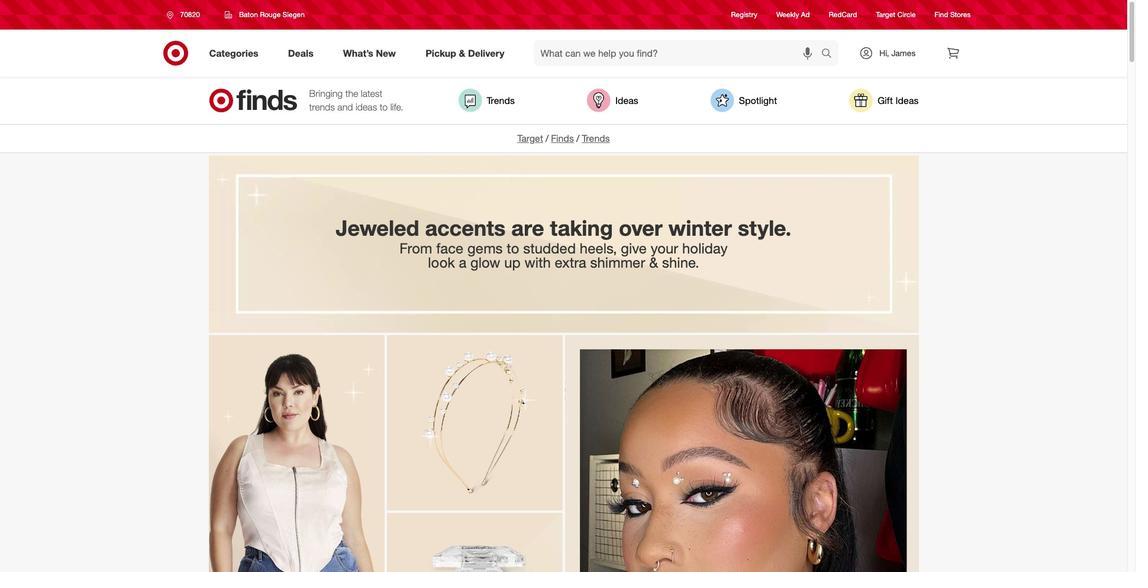 Task type: describe. For each thing, give the bounding box(es) containing it.
jeweled accents are taking over winter style. from face gems to studded heels, give your holiday look a glow up with extra shimmer & shine.
[[336, 216, 792, 271]]

categories
[[209, 47, 258, 59]]

spotlight link
[[711, 89, 777, 112]]

target / finds / trends
[[517, 133, 610, 144]]

ideas link
[[587, 89, 639, 112]]

winter
[[669, 216, 732, 241]]

studded
[[523, 239, 576, 257]]

gift ideas link
[[849, 89, 919, 112]]

target for target circle
[[876, 10, 896, 19]]

what's
[[343, 47, 373, 59]]

0 vertical spatial &
[[459, 47, 466, 59]]

70820 button
[[159, 4, 212, 25]]

target for target / finds / trends
[[517, 133, 543, 144]]

stores
[[951, 10, 971, 19]]

bringing
[[309, 88, 343, 100]]

baton rouge siegen button
[[217, 4, 312, 25]]

finds
[[551, 133, 574, 144]]

finds link
[[551, 133, 574, 144]]

style.
[[738, 216, 792, 241]]

baton
[[239, 10, 258, 19]]

weekly
[[777, 10, 799, 19]]

2 / from the left
[[577, 133, 580, 144]]

redcard
[[829, 10, 857, 19]]

delivery
[[468, 47, 505, 59]]

What can we help you find? suggestions appear below search field
[[534, 40, 825, 66]]

holiday
[[682, 239, 728, 257]]

1 horizontal spatial trends link
[[582, 133, 610, 144]]

accents
[[425, 216, 506, 241]]

to inside jeweled accents are taking over winter style. from face gems to studded heels, give your holiday look a glow up with extra shimmer & shine.
[[507, 239, 519, 257]]

the
[[345, 88, 358, 100]]

target circle link
[[876, 10, 916, 20]]

latest
[[361, 88, 383, 100]]

heels,
[[580, 239, 617, 257]]

target link
[[517, 133, 543, 144]]

shine.
[[662, 254, 699, 271]]

life.
[[390, 101, 403, 113]]

rouge
[[260, 10, 281, 19]]

registry link
[[731, 10, 758, 20]]

look
[[428, 254, 455, 271]]

70820
[[180, 10, 200, 19]]

weekly ad
[[777, 10, 810, 19]]



Task type: locate. For each thing, give the bounding box(es) containing it.
baton rouge siegen
[[239, 10, 305, 19]]

your
[[651, 239, 679, 257]]

categories link
[[199, 40, 273, 66]]

target circle
[[876, 10, 916, 19]]

0 horizontal spatial target
[[517, 133, 543, 144]]

extra
[[555, 254, 586, 271]]

what's new
[[343, 47, 396, 59]]

to left life.
[[380, 101, 388, 113]]

1 horizontal spatial &
[[649, 254, 658, 271]]

search button
[[816, 40, 845, 69]]

/ left finds link
[[546, 133, 549, 144]]

target left finds link
[[517, 133, 543, 144]]

/ right finds
[[577, 133, 580, 144]]

trends right finds link
[[582, 133, 610, 144]]

pickup & delivery
[[426, 47, 505, 59]]

search
[[816, 48, 845, 60]]

&
[[459, 47, 466, 59], [649, 254, 658, 271]]

new
[[376, 47, 396, 59]]

weekly ad link
[[777, 10, 810, 20]]

circle
[[898, 10, 916, 19]]

1 ideas from the left
[[616, 94, 639, 106]]

from
[[400, 239, 432, 257]]

gift
[[878, 94, 893, 106]]

0 vertical spatial to
[[380, 101, 388, 113]]

target
[[876, 10, 896, 19], [517, 133, 543, 144]]

face
[[436, 239, 464, 257]]

find stores
[[935, 10, 971, 19]]

/
[[546, 133, 549, 144], [577, 133, 580, 144]]

hi,
[[880, 48, 889, 58]]

1 vertical spatial trends link
[[582, 133, 610, 144]]

1 / from the left
[[546, 133, 549, 144]]

1 vertical spatial target
[[517, 133, 543, 144]]

a
[[459, 254, 467, 271]]

redcard link
[[829, 10, 857, 20]]

0 vertical spatial target
[[876, 10, 896, 19]]

are
[[512, 216, 544, 241]]

pickup
[[426, 47, 456, 59]]

1 horizontal spatial to
[[507, 239, 519, 257]]

trends
[[487, 94, 515, 106], [582, 133, 610, 144]]

ideas inside ideas link
[[616, 94, 639, 106]]

0 vertical spatial trends link
[[458, 89, 515, 112]]

registry
[[731, 10, 758, 19]]

trends link right finds link
[[582, 133, 610, 144]]

give
[[621, 239, 647, 257]]

deals link
[[278, 40, 328, 66]]

target finds image
[[209, 89, 297, 112]]

& right pickup
[[459, 47, 466, 59]]

glow
[[471, 254, 500, 271]]

0 horizontal spatial to
[[380, 101, 388, 113]]

find
[[935, 10, 949, 19]]

trends
[[309, 101, 335, 113]]

gems
[[468, 239, 503, 257]]

0 horizontal spatial trends
[[487, 94, 515, 106]]

find stores link
[[935, 10, 971, 20]]

hi, james
[[880, 48, 916, 58]]

0 horizontal spatial &
[[459, 47, 466, 59]]

what's new link
[[333, 40, 411, 66]]

trends link
[[458, 89, 515, 112], [582, 133, 610, 144]]

2 ideas from the left
[[896, 94, 919, 106]]

over
[[619, 216, 663, 241]]

siegen
[[283, 10, 305, 19]]

with
[[525, 254, 551, 271]]

1 horizontal spatial /
[[577, 133, 580, 144]]

1 vertical spatial &
[[649, 254, 658, 271]]

shimmer
[[590, 254, 645, 271]]

to inside bringing the latest trends and ideas to life.
[[380, 101, 388, 113]]

target left the circle
[[876, 10, 896, 19]]

0 horizontal spatial ideas
[[616, 94, 639, 106]]

jeweled
[[336, 216, 419, 241]]

trends down delivery
[[487, 94, 515, 106]]

trends link down delivery
[[458, 89, 515, 112]]

gift ideas
[[878, 94, 919, 106]]

ad
[[801, 10, 810, 19]]

0 horizontal spatial trends link
[[458, 89, 515, 112]]

up
[[504, 254, 521, 271]]

to right gems
[[507, 239, 519, 257]]

1 horizontal spatial target
[[876, 10, 896, 19]]

0 horizontal spatial /
[[546, 133, 549, 144]]

bringing the latest trends and ideas to life.
[[309, 88, 403, 113]]

james
[[892, 48, 916, 58]]

1 vertical spatial trends
[[582, 133, 610, 144]]

0 vertical spatial trends
[[487, 94, 515, 106]]

to
[[380, 101, 388, 113], [507, 239, 519, 257]]

taking
[[550, 216, 613, 241]]

ideas
[[356, 101, 377, 113]]

1 vertical spatial to
[[507, 239, 519, 257]]

and
[[338, 101, 353, 113]]

ideas
[[616, 94, 639, 106], [896, 94, 919, 106]]

1 horizontal spatial trends
[[582, 133, 610, 144]]

pickup & delivery link
[[416, 40, 519, 66]]

ideas inside gift ideas link
[[896, 94, 919, 106]]

& inside jeweled accents are taking over winter style. from face gems to studded heels, give your holiday look a glow up with extra shimmer & shine.
[[649, 254, 658, 271]]

deals
[[288, 47, 314, 59]]

& right the give
[[649, 254, 658, 271]]

1 horizontal spatial ideas
[[896, 94, 919, 106]]

spotlight
[[739, 94, 777, 106]]



Task type: vqa. For each thing, say whether or not it's contained in the screenshot.
Trends to the right
yes



